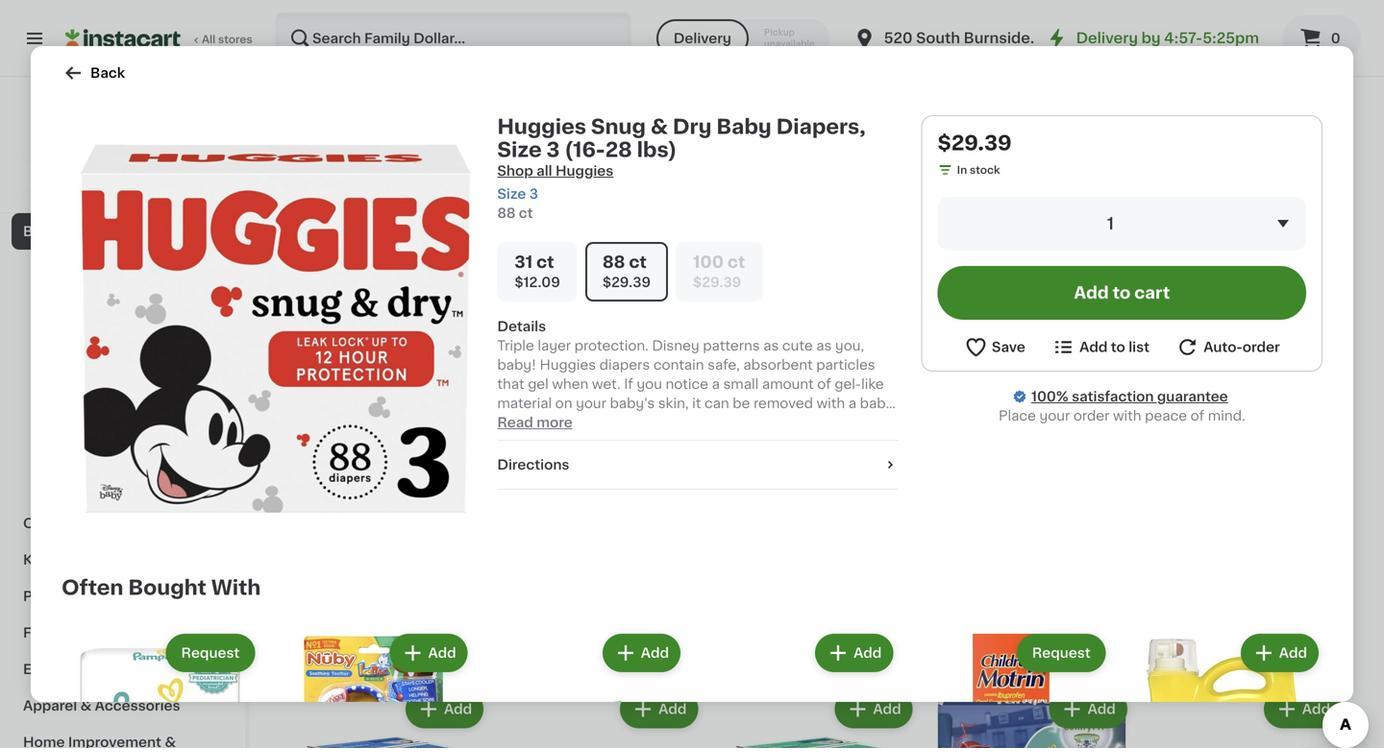 Task type: describe. For each thing, give the bounding box(es) containing it.
1 vertical spatial $29.39
[[602, 276, 651, 289]]

spend
[[509, 148, 544, 159]]

family
[[77, 143, 123, 157]]

diapers
[[35, 298, 87, 311]]

2 vertical spatial size
[[497, 187, 526, 201]]

pricing
[[94, 166, 132, 176]]

1 horizontal spatial satisfaction
[[1072, 390, 1154, 404]]

$ for 2
[[721, 121, 728, 132]]

0 vertical spatial supplies
[[111, 481, 170, 494]]

party
[[23, 590, 61, 604]]

4:57-
[[1164, 31, 1203, 45]]

59
[[743, 121, 758, 132]]

& inside huggies snug & dry baby diapers, size 3 (16-28 lbs) shop all huggies size 3 88 ct
[[651, 117, 668, 137]]

essentials
[[80, 152, 151, 165]]

toys
[[73, 408, 105, 421]]

list
[[1129, 341, 1150, 354]]

& for craft
[[70, 517, 81, 531]]

0 vertical spatial $29.39
[[938, 133, 1012, 153]]

floral link
[[12, 615, 234, 652]]

directions
[[497, 458, 569, 472]]

all
[[536, 164, 552, 178]]

(over
[[1035, 165, 1072, 178]]

$ for 8
[[507, 121, 514, 132]]

0 button
[[1282, 15, 1361, 62]]

huggies snug & dry baby diapers, size 3 (16-28 lbs) shop all huggies size 3 88 ct
[[497, 117, 866, 220]]

bottles & formula
[[35, 335, 156, 348]]

ultra
[[967, 146, 999, 159]]

stores
[[218, 34, 252, 45]]

read
[[497, 416, 533, 430]]

baby health care link
[[12, 250, 234, 286]]

see eligible items button for product 'group' containing see eligible items
[[503, 635, 702, 668]]

1 horizontal spatial guarantee
[[1157, 390, 1228, 404]]

request for 2nd request button from right
[[181, 647, 240, 660]]

save
[[992, 341, 1026, 354]]

88 ct $29.39
[[602, 254, 651, 289]]

all stores link
[[65, 12, 254, 65]]

diapers & wipes link
[[12, 286, 234, 323]]

0 horizontal spatial wipes
[[105, 298, 147, 311]]

party & gift supplies link
[[12, 579, 234, 615]]

huggies refreshing clean wipes 168 ct
[[288, 146, 464, 194]]

size for 3
[[497, 140, 542, 160]]

delivery for delivery
[[674, 32, 731, 45]]

pampers baby clean wipes baby fresh scented 3x pop- top packs 216 count
[[503, 165, 696, 217]]

huggies
[[556, 164, 614, 178]]

5 button
[[1147, 0, 1346, 196]]

apparel
[[23, 700, 77, 713]]

baby inside huggies snug & dry baby diapers, size 3 (16-28 lbs) shop all huggies size 3 88 ct
[[716, 117, 772, 137]]

1 vertical spatial supplies
[[80, 554, 140, 567]]

electronics
[[23, 663, 102, 677]]

kitchen supplies
[[23, 554, 140, 567]]

all stores
[[202, 34, 252, 45]]

pampers
[[503, 165, 563, 178]]

place
[[999, 409, 1036, 423]]

$8
[[602, 148, 616, 159]]

delivery for delivery by 4:57-5:25pm
[[1076, 31, 1138, 45]]

1 see from the top
[[541, 266, 568, 280]]

add button inside product 'group'
[[408, 314, 482, 349]]

view
[[65, 166, 91, 176]]

1 field
[[938, 197, 1306, 251]]

electronics link
[[12, 652, 234, 688]]

kitchen supplies link
[[12, 542, 234, 579]]

69
[[530, 121, 544, 132]]

baby toys link
[[12, 396, 234, 433]]

in
[[957, 165, 967, 175]]

& for accessories
[[80, 700, 92, 713]]

party & gift supplies
[[23, 590, 168, 604]]

168
[[288, 184, 307, 194]]

huggies snug & dry baby diapers, size 3 (16-28 lbs) image
[[77, 131, 474, 528]]

packs
[[531, 203, 571, 217]]

dry
[[673, 117, 712, 137]]

top
[[503, 203, 528, 217]]

south
[[916, 31, 960, 45]]

ct inside huggies refreshing clean wipes 168 ct
[[310, 184, 321, 194]]

back button
[[62, 62, 125, 85]]

scented
[[582, 184, 639, 197]]

2 vertical spatial supplies
[[108, 590, 168, 604]]

add inside product 'group'
[[444, 325, 472, 338]]

see eligible items button for product 'group' containing 8
[[503, 257, 702, 289]]

& inside baby food & drinks link
[[111, 371, 122, 384]]

accessories
[[95, 700, 180, 713]]

auto-
[[1204, 341, 1243, 354]]

service type group
[[656, 19, 830, 58]]

view pricing policy
[[65, 166, 168, 176]]

9
[[943, 120, 957, 140]]

13
[[299, 518, 322, 538]]

& for wipes
[[91, 298, 101, 311]]

holiday essentials
[[23, 152, 151, 165]]

88 inside huggies snug & dry baby diapers, size 3 (16-28 lbs) shop all huggies size 3 88 ct
[[497, 207, 516, 220]]

27
[[1076, 165, 1092, 178]]

food
[[73, 371, 108, 384]]

8
[[514, 120, 528, 140]]

your
[[1040, 409, 1070, 423]]

$40,
[[546, 148, 571, 159]]

clean for baby
[[605, 165, 644, 178]]

with
[[1113, 409, 1142, 423]]

$ 2 59
[[721, 120, 758, 140]]

stock
[[970, 165, 1000, 175]]

add to list
[[1080, 341, 1150, 354]]

100% inside button
[[49, 185, 78, 196]]

floral
[[23, 627, 62, 640]]

auto-order button
[[1176, 335, 1280, 359]]

health
[[73, 261, 118, 275]]

add to cart button
[[938, 266, 1306, 320]]

avenue
[[1034, 31, 1089, 45]]

to for cart
[[1113, 285, 1131, 301]]

view pricing policy link
[[65, 163, 180, 179]]

1 horizontal spatial 3
[[546, 140, 560, 160]]

huggies for refreshing
[[288, 146, 345, 159]]

(4.16k)
[[1003, 186, 1040, 196]]

lb)
[[1095, 165, 1113, 178]]

& for gift
[[64, 590, 75, 604]]

read more
[[497, 416, 573, 430]]

details button
[[497, 317, 898, 336]]

add to list button
[[1052, 335, 1150, 359]]

items for product 'group' containing see eligible items
[[625, 645, 664, 658]]

2 see from the top
[[541, 645, 568, 658]]

0 horizontal spatial order
[[1074, 409, 1110, 423]]



Task type: vqa. For each thing, say whether or not it's contained in the screenshot.
curbside
no



Task type: locate. For each thing, give the bounding box(es) containing it.
ct inside huggies snug & dry baby diapers, size 3 (16-28 lbs) shop all huggies size 3 88 ct
[[519, 207, 533, 220]]

1 vertical spatial see
[[541, 645, 568, 658]]

size inside "$ 9 luvs ultra leakguards diapers, size 5 (over 27 lb)"
[[991, 165, 1019, 178]]

31 ct $12.09
[[515, 254, 560, 289]]

0 horizontal spatial 88
[[497, 207, 516, 220]]

leakguards
[[1002, 146, 1080, 159]]

0 vertical spatial 100%
[[49, 185, 78, 196]]

0 horizontal spatial $
[[507, 121, 514, 132]]

instacart logo image
[[65, 27, 181, 50]]

1 horizontal spatial huggies
[[497, 117, 586, 137]]

216 ct
[[503, 240, 535, 250]]

216 up 31
[[503, 240, 521, 250]]

baby up the top
[[503, 184, 538, 197]]

ct up 31
[[524, 240, 535, 250]]

fresh
[[541, 184, 579, 197]]

100% satisfaction guarantee up with
[[1031, 390, 1228, 404]]

ct right 25 at top
[[948, 201, 959, 212]]

5 down 'delivery by 4:57-5:25pm'
[[1157, 120, 1171, 140]]

wipes inside pampers baby clean wipes baby fresh scented 3x pop- top packs 216 count
[[647, 165, 689, 178]]

0 horizontal spatial 100%
[[49, 185, 78, 196]]

diapers, down 'luvs'
[[932, 165, 988, 178]]

$29.39
[[938, 133, 1012, 153], [602, 276, 651, 289]]

baby inside baby link
[[23, 225, 59, 238]]

2 request from the left
[[1032, 647, 1091, 660]]

1 vertical spatial satisfaction
[[1072, 390, 1154, 404]]

0 vertical spatial see eligible items
[[541, 266, 664, 280]]

huggies up '168'
[[288, 146, 345, 159]]

$ inside $ 8 69
[[507, 121, 514, 132]]

100% satisfaction guarantee link
[[1031, 387, 1228, 407]]

$ inside "$ 9 luvs ultra leakguards diapers, size 5 (over 27 lb)"
[[936, 121, 943, 132]]

apparel & accessories
[[23, 700, 180, 713]]

baby down household
[[23, 225, 59, 238]]

back
[[90, 66, 125, 80]]

$29.39 up in stock
[[938, 133, 1012, 153]]

size up (4.16k)
[[991, 165, 1019, 178]]

1 horizontal spatial wipes
[[288, 165, 330, 178]]

wipes for huggies refreshing clean wipes 168 ct
[[288, 165, 330, 178]]

1 request from the left
[[181, 647, 240, 660]]

0 horizontal spatial 5
[[1023, 165, 1032, 178]]

eligible
[[571, 266, 622, 280], [571, 645, 622, 658]]

5 inside button
[[1157, 120, 1171, 140]]

2 horizontal spatial $
[[936, 121, 943, 132]]

delivery by 4:57-5:25pm link
[[1045, 27, 1259, 50]]

apparel & accessories link
[[12, 688, 234, 725]]

1 horizontal spatial $
[[721, 121, 728, 132]]

more
[[35, 481, 69, 494]]

order inside button
[[1243, 341, 1280, 354]]

baby inside baby toys link
[[35, 408, 70, 421]]

0 vertical spatial see
[[541, 266, 568, 280]]

ct up $12.09
[[536, 254, 554, 271]]

delivery up dry
[[674, 32, 731, 45]]

& left gift
[[64, 590, 75, 604]]

1 horizontal spatial 100% satisfaction guarantee
[[1031, 390, 1228, 404]]

all
[[202, 34, 216, 45]]

baby right 'more'
[[73, 481, 108, 494]]

1 vertical spatial diapers,
[[932, 165, 988, 178]]

ct inside the 88 ct $29.39
[[629, 254, 647, 271]]

formula
[[101, 335, 156, 348]]

1 vertical spatial huggies
[[288, 146, 345, 159]]

1 eligible from the top
[[571, 266, 622, 280]]

product group
[[503, 0, 702, 289], [288, 308, 488, 631], [503, 308, 702, 668], [717, 308, 917, 631], [932, 308, 1131, 611], [1147, 308, 1346, 611], [62, 631, 259, 749], [274, 631, 472, 749], [487, 631, 684, 749], [700, 631, 897, 749], [913, 631, 1110, 749], [1125, 631, 1323, 749], [288, 687, 488, 749], [503, 687, 702, 749], [717, 687, 917, 749], [932, 687, 1131, 749], [1147, 687, 1346, 749]]

100% satisfaction guarantee inside 100% satisfaction guarantee button
[[49, 185, 204, 196]]

1 horizontal spatial $29.39
[[938, 133, 1012, 153]]

0 vertical spatial items
[[625, 266, 664, 280]]

clean for refreshing
[[425, 146, 464, 159]]

0 vertical spatial satisfaction
[[81, 185, 145, 196]]

$ left 59
[[721, 121, 728, 132]]

activity link
[[12, 433, 234, 469]]

0 vertical spatial diapers,
[[776, 117, 866, 137]]

1 vertical spatial 88
[[602, 254, 625, 271]]

2 $ from the left
[[507, 121, 514, 132]]

spend $40, save $8
[[509, 148, 616, 159]]

0 vertical spatial clean
[[425, 146, 464, 159]]

satisfaction down pricing
[[81, 185, 145, 196]]

clean down '28'
[[605, 165, 644, 178]]

0
[[1331, 32, 1341, 45]]

$ 9 luvs ultra leakguards diapers, size 5 (over 27 lb)
[[932, 120, 1113, 178]]

& right the diapers
[[91, 298, 101, 311]]

diapers, for baby
[[776, 117, 866, 137]]

supplies up often
[[80, 554, 140, 567]]

more
[[537, 416, 573, 430]]

to left cart
[[1113, 285, 1131, 301]]

diapers & wipes
[[35, 298, 147, 311]]

care
[[121, 261, 153, 275]]

100% up your on the right of the page
[[1031, 390, 1069, 404]]

&
[[651, 117, 668, 137], [91, 298, 101, 311], [87, 335, 98, 348], [111, 371, 122, 384], [70, 517, 81, 531], [64, 590, 75, 604], [80, 700, 92, 713]]

fsa/hsa
[[290, 497, 340, 507]]

see eligible items button
[[503, 257, 702, 289], [503, 635, 702, 668]]

satisfaction up place your order with peace of mind.
[[1072, 390, 1154, 404]]

3 $ from the left
[[936, 121, 943, 132]]

1 horizontal spatial delivery
[[1076, 31, 1138, 45]]

1 horizontal spatial 5
[[1157, 120, 1171, 140]]

bought
[[128, 578, 206, 598]]

0 horizontal spatial clean
[[425, 146, 464, 159]]

with
[[211, 578, 261, 598]]

delivery inside delivery button
[[674, 32, 731, 45]]

peace
[[1145, 409, 1187, 423]]

88 inside the 88 ct $29.39
[[602, 254, 625, 271]]

216 down the scented
[[575, 203, 598, 217]]

1 vertical spatial see eligible items
[[541, 645, 664, 658]]

luvs
[[932, 146, 963, 159]]

product group containing 8
[[503, 0, 702, 289]]

supplies up floral link
[[108, 590, 168, 604]]

diapers, inside huggies snug & dry baby diapers, size 3 (16-28 lbs) shop all huggies size 3 88 ct
[[776, 117, 866, 137]]

baby right dry
[[716, 117, 772, 137]]

& inside the 'office & craft' link
[[70, 517, 81, 531]]

0 vertical spatial 216
[[575, 203, 598, 217]]

wipes up '168'
[[288, 165, 330, 178]]

& inside the bottles & formula link
[[87, 335, 98, 348]]

baby health care
[[35, 261, 153, 275]]

baby food & drinks link
[[12, 359, 234, 396]]

wipes up pop-
[[647, 165, 689, 178]]

$ 8 69
[[507, 120, 544, 140]]

request button
[[168, 636, 253, 671], [1019, 636, 1104, 671]]

baby down bottles on the top of page
[[35, 371, 70, 384]]

guarantee up of
[[1157, 390, 1228, 404]]

household link
[[12, 177, 234, 213]]

0 vertical spatial 3
[[546, 140, 560, 160]]

size up the top
[[497, 187, 526, 201]]

1 horizontal spatial request
[[1032, 647, 1091, 660]]

gift
[[78, 590, 105, 604]]

$ left '69'
[[507, 121, 514, 132]]

& right food
[[111, 371, 122, 384]]

mind.
[[1208, 409, 1245, 423]]

clean inside pampers baby clean wipes baby fresh scented 3x pop- top packs 216 count
[[605, 165, 644, 178]]

1 horizontal spatial request button
[[1019, 636, 1104, 671]]

request for first request button from right
[[1032, 647, 1091, 660]]

& inside diapers & wipes link
[[91, 298, 101, 311]]

100% satisfaction guarantee
[[49, 185, 204, 196], [1031, 390, 1228, 404]]

1 horizontal spatial clean
[[605, 165, 644, 178]]

5:25pm
[[1203, 31, 1259, 45]]

baby inside baby health care link
[[35, 261, 70, 275]]

see eligible items
[[541, 266, 664, 280], [541, 645, 664, 658]]

ct right '168'
[[310, 184, 321, 194]]

& inside the party & gift supplies link
[[64, 590, 75, 604]]

pop-
[[664, 184, 696, 197]]

wipes for pampers baby clean wipes baby fresh scented 3x pop- top packs 216 count
[[647, 165, 689, 178]]

ct down count
[[629, 254, 647, 271]]

often bought with
[[62, 578, 261, 598]]

1 vertical spatial 5
[[1023, 165, 1032, 178]]

None search field
[[275, 12, 631, 65]]

0 vertical spatial 88
[[497, 207, 516, 220]]

0 horizontal spatial guarantee
[[148, 185, 204, 196]]

88 down count
[[602, 254, 625, 271]]

satisfaction inside button
[[81, 185, 145, 196]]

$29.39 down count
[[602, 276, 651, 289]]

1 vertical spatial 3
[[529, 187, 538, 201]]

0 horizontal spatial satisfaction
[[81, 185, 145, 196]]

delivery by 4:57-5:25pm
[[1076, 31, 1259, 45]]

eligible for product 'group' containing 8
[[571, 266, 622, 280]]

28
[[605, 140, 632, 160]]

& left craft
[[70, 517, 81, 531]]

huggies inside huggies refreshing clean wipes 168 ct
[[288, 146, 345, 159]]

ct inside '31 ct $12.09'
[[536, 254, 554, 271]]

0 vertical spatial 5
[[1157, 120, 1171, 140]]

ct for 88
[[629, 254, 647, 271]]

1 request button from the left
[[168, 636, 253, 671]]

0 horizontal spatial diapers,
[[776, 117, 866, 137]]

1 vertical spatial to
[[1111, 341, 1125, 354]]

baby down the save in the top of the page
[[566, 165, 601, 178]]

baby
[[716, 117, 772, 137], [566, 165, 601, 178], [503, 184, 538, 197], [23, 225, 59, 238], [35, 261, 70, 275], [35, 371, 70, 384], [35, 408, 70, 421], [73, 481, 108, 494]]

auto-order
[[1204, 341, 1280, 354]]

0 horizontal spatial $29.39
[[602, 276, 651, 289]]

kitchen
[[23, 554, 77, 567]]

& for formula
[[87, 335, 98, 348]]

clean
[[425, 146, 464, 159], [605, 165, 644, 178]]

100% satisfaction guarantee down view pricing policy link
[[49, 185, 204, 196]]

guarantee down "policy"
[[148, 185, 204, 196]]

ct for 25
[[948, 201, 959, 212]]

huggies for snug
[[497, 117, 586, 137]]

lbs)
[[637, 140, 677, 160]]

household
[[23, 188, 99, 202]]

ct for 216
[[524, 240, 535, 250]]

2 horizontal spatial wipes
[[647, 165, 689, 178]]

eligible for product 'group' containing see eligible items
[[571, 645, 622, 658]]

1 horizontal spatial 216
[[575, 203, 598, 217]]

baby inside more baby supplies link
[[73, 481, 108, 494]]

wipes inside huggies refreshing clean wipes 168 ct
[[288, 165, 330, 178]]

1 vertical spatial eligible
[[571, 645, 622, 658]]

1 see eligible items button from the top
[[503, 257, 702, 289]]

0 horizontal spatial request button
[[168, 636, 253, 671]]

0 vertical spatial order
[[1243, 341, 1280, 354]]

& inside apparel & accessories link
[[80, 700, 92, 713]]

★★★★★
[[932, 183, 999, 197], [932, 183, 999, 197], [503, 222, 570, 235], [503, 222, 570, 235]]

size up the shop
[[497, 140, 542, 160]]

diapers, for leakguards
[[932, 165, 988, 178]]

0 horizontal spatial 100% satisfaction guarantee
[[49, 185, 204, 196]]

delivery inside delivery by 4:57-5:25pm 'link'
[[1076, 31, 1138, 45]]

supplies up the 'office & craft' link
[[111, 481, 170, 494]]

1 $ from the left
[[721, 121, 728, 132]]

more baby supplies
[[35, 481, 170, 494]]

save
[[574, 148, 599, 159]]

add to cart
[[1074, 285, 1170, 301]]

0 vertical spatial eligible
[[571, 266, 622, 280]]

2
[[728, 120, 741, 140]]

0 vertical spatial 100% satisfaction guarantee
[[49, 185, 204, 196]]

shop
[[497, 164, 533, 178]]

100% satisfaction guarantee button
[[30, 179, 215, 198]]

ct up 216 ct
[[519, 207, 533, 220]]

0 vertical spatial to
[[1113, 285, 1131, 301]]

save button
[[964, 335, 1026, 359]]

1 vertical spatial order
[[1074, 409, 1110, 423]]

0 horizontal spatial 3
[[529, 187, 538, 201]]

1 vertical spatial clean
[[605, 165, 644, 178]]

0 horizontal spatial request
[[181, 647, 240, 660]]

2 request button from the left
[[1019, 636, 1104, 671]]

1 vertical spatial 216
[[503, 240, 521, 250]]

dollar
[[126, 143, 168, 157]]

read more button
[[497, 413, 573, 433]]

family dollar logo image
[[104, 100, 141, 136]]

1 horizontal spatial 100%
[[1031, 390, 1069, 404]]

0 vertical spatial guarantee
[[148, 185, 204, 196]]

2 eligible from the top
[[571, 645, 622, 658]]

0 vertical spatial huggies
[[497, 117, 586, 137]]

$ up 'luvs'
[[936, 121, 943, 132]]

items for product 'group' containing 8
[[625, 266, 664, 280]]

2 see eligible items button from the top
[[503, 635, 702, 668]]

order up mind. on the bottom right of page
[[1243, 341, 1280, 354]]

$12.09
[[515, 276, 560, 289]]

huggies up "spend"
[[497, 117, 586, 137]]

& right the apparel
[[80, 700, 92, 713]]

5 up (4.16k)
[[1023, 165, 1032, 178]]

delivery left by
[[1076, 31, 1138, 45]]

baby up the diapers
[[35, 261, 70, 275]]

see eligible items for product 'group' containing 8
[[541, 266, 664, 280]]

see eligible items for product 'group' containing see eligible items
[[541, 645, 664, 658]]

0 vertical spatial size
[[497, 140, 542, 160]]

520
[[884, 31, 913, 45]]

diapers, inside "$ 9 luvs ultra leakguards diapers, size 5 (over 27 lb)"
[[932, 165, 988, 178]]

to left list
[[1111, 341, 1125, 354]]

0 horizontal spatial delivery
[[674, 32, 731, 45]]

216 inside pampers baby clean wipes baby fresh scented 3x pop- top packs 216 count
[[575, 203, 598, 217]]

bottles
[[35, 335, 83, 348]]

3 down pampers
[[529, 187, 538, 201]]

craft
[[85, 517, 120, 531]]

1 vertical spatial see eligible items button
[[503, 635, 702, 668]]

3 up all at the left of the page
[[546, 140, 560, 160]]

baby left toys
[[35, 408, 70, 421]]

1 items from the top
[[625, 266, 664, 280]]

25 ct
[[932, 201, 962, 212]]

huggies inside huggies snug & dry baby diapers, size 3 (16-28 lbs) shop all huggies size 3 88 ct
[[497, 117, 586, 137]]

88 up 216 ct
[[497, 207, 516, 220]]

1 vertical spatial 100% satisfaction guarantee
[[1031, 390, 1228, 404]]

5 inside "$ 9 luvs ultra leakguards diapers, size 5 (over 27 lb)"
[[1023, 165, 1032, 178]]

size for 5
[[991, 165, 1019, 178]]

520 south burnside avenue
[[884, 31, 1089, 45]]

& right bottles on the top of page
[[87, 335, 98, 348]]

by
[[1142, 31, 1161, 45]]

wipes up formula
[[105, 298, 147, 311]]

clean inside huggies refreshing clean wipes 168 ct
[[425, 146, 464, 159]]

216
[[575, 203, 598, 217], [503, 240, 521, 250]]

ct for 31
[[536, 254, 554, 271]]

activity
[[35, 444, 86, 458]]

often
[[62, 578, 123, 598]]

product group containing see eligible items
[[503, 308, 702, 668]]

0 horizontal spatial huggies
[[288, 146, 345, 159]]

31
[[515, 254, 533, 271]]

0 horizontal spatial 216
[[503, 240, 521, 250]]

add
[[1074, 285, 1109, 301], [444, 325, 472, 338], [1302, 325, 1330, 338], [1080, 341, 1108, 354], [428, 647, 456, 660], [641, 647, 669, 660], [854, 647, 882, 660], [1279, 647, 1307, 660], [444, 703, 472, 717], [659, 703, 687, 717], [873, 703, 901, 717], [1088, 703, 1116, 717], [1302, 703, 1330, 717]]

burnside
[[964, 31, 1030, 45]]

1 vertical spatial size
[[991, 165, 1019, 178]]

1 vertical spatial guarantee
[[1157, 390, 1228, 404]]

guarantee inside button
[[148, 185, 204, 196]]

order
[[1243, 341, 1280, 354], [1074, 409, 1110, 423]]

add button
[[408, 314, 482, 349], [1266, 314, 1340, 349], [392, 636, 466, 671], [604, 636, 679, 671], [817, 636, 891, 671], [1243, 636, 1317, 671], [408, 693, 482, 727], [622, 693, 696, 727], [837, 693, 911, 727], [1051, 693, 1125, 727], [1266, 693, 1340, 727]]

2 see eligible items from the top
[[541, 645, 664, 658]]

0 vertical spatial see eligible items button
[[503, 257, 702, 289]]

2 items from the top
[[625, 645, 664, 658]]

$ inside $ 2 59
[[721, 121, 728, 132]]

more baby supplies link
[[12, 469, 234, 506]]

product group containing 13
[[288, 308, 488, 631]]

& up lbs)
[[651, 117, 668, 137]]

1 see eligible items from the top
[[541, 266, 664, 280]]

1 horizontal spatial 88
[[602, 254, 625, 271]]

1 vertical spatial 100%
[[1031, 390, 1069, 404]]

1 horizontal spatial order
[[1243, 341, 1280, 354]]

to for list
[[1111, 341, 1125, 354]]

diapers, right 59
[[776, 117, 866, 137]]

clean right refreshing
[[425, 146, 464, 159]]

1 horizontal spatial diapers,
[[932, 165, 988, 178]]

baby inside baby food & drinks link
[[35, 371, 70, 384]]

100% down view
[[49, 185, 78, 196]]

1 vertical spatial items
[[625, 645, 664, 658]]

details
[[497, 320, 546, 334]]

order left with
[[1074, 409, 1110, 423]]



